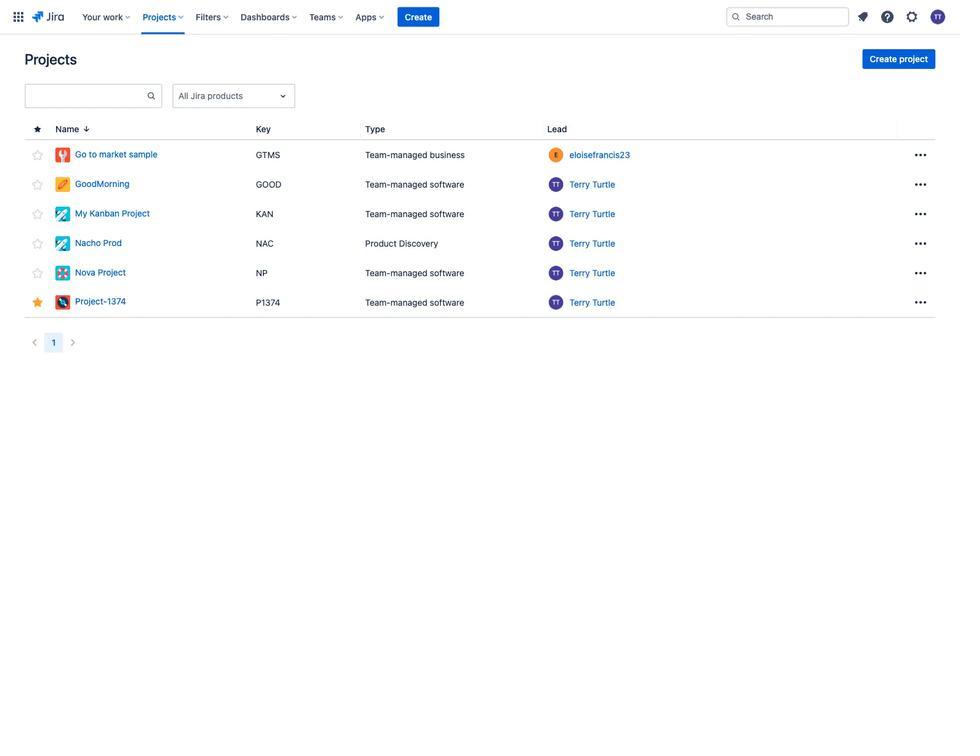 Task type: locate. For each thing, give the bounding box(es) containing it.
1 turtle from the top
[[593, 180, 616, 190]]

projects
[[143, 12, 176, 22], [25, 51, 77, 68]]

2 more image from the top
[[914, 207, 929, 222]]

3 managed from the top
[[391, 209, 428, 219]]

terry turtle
[[570, 180, 616, 190], [570, 209, 616, 219], [570, 239, 616, 249], [570, 268, 616, 278], [570, 297, 616, 308]]

software for good
[[430, 180, 465, 190]]

terry turtle link for good
[[570, 179, 616, 191]]

team- for gtms
[[365, 150, 391, 160]]

more image for good
[[914, 177, 929, 192]]

4 terry turtle from the top
[[570, 268, 616, 278]]

managed
[[391, 150, 428, 160], [391, 180, 428, 190], [391, 209, 428, 219], [391, 268, 428, 278], [391, 297, 428, 308]]

product
[[365, 239, 397, 249]]

5 terry turtle from the top
[[570, 297, 616, 308]]

go to market sample
[[75, 149, 158, 159]]

to
[[89, 149, 97, 159]]

2 software from the top
[[430, 209, 465, 219]]

type
[[365, 124, 385, 134]]

4 terry from the top
[[570, 268, 590, 278]]

0 vertical spatial create
[[405, 12, 432, 22]]

4 turtle from the top
[[593, 268, 616, 278]]

team-managed software for p1374
[[365, 297, 465, 308]]

team-
[[365, 150, 391, 160], [365, 180, 391, 190], [365, 209, 391, 219], [365, 268, 391, 278], [365, 297, 391, 308]]

open image
[[276, 89, 291, 103]]

create for create project
[[870, 54, 898, 64]]

3 terry from the top
[[570, 239, 590, 249]]

go
[[75, 149, 87, 159]]

search image
[[732, 12, 742, 22]]

appswitcher icon image
[[11, 10, 26, 24]]

2 managed from the top
[[391, 180, 428, 190]]

2 terry turtle from the top
[[570, 209, 616, 219]]

terry for nac
[[570, 239, 590, 249]]

software for p1374
[[430, 297, 465, 308]]

apps button
[[352, 7, 389, 27]]

1 team- from the top
[[365, 150, 391, 160]]

2 more image from the top
[[914, 236, 929, 251]]

projects button
[[139, 7, 189, 27]]

nova
[[75, 267, 95, 278]]

kanban
[[90, 208, 120, 218]]

previous image
[[27, 336, 42, 350]]

software for kan
[[430, 209, 465, 219]]

create right apps dropdown button
[[405, 12, 432, 22]]

np
[[256, 268, 268, 278]]

terry for kan
[[570, 209, 590, 219]]

good
[[256, 180, 282, 190]]

0 vertical spatial projects
[[143, 12, 176, 22]]

create project
[[870, 54, 929, 64]]

teams button
[[306, 7, 348, 27]]

1
[[52, 338, 56, 348]]

terry
[[570, 180, 590, 190], [570, 209, 590, 219], [570, 239, 590, 249], [570, 268, 590, 278], [570, 297, 590, 308]]

3 terry turtle link from the top
[[570, 238, 616, 250]]

software
[[430, 180, 465, 190], [430, 209, 465, 219], [430, 268, 465, 278], [430, 297, 465, 308]]

projects right work
[[143, 12, 176, 22]]

5 turtle from the top
[[593, 297, 616, 308]]

4 team- from the top
[[365, 268, 391, 278]]

my kanban project
[[75, 208, 150, 218]]

4 terry turtle link from the top
[[570, 267, 616, 280]]

terry for good
[[570, 180, 590, 190]]

banner
[[0, 0, 961, 34]]

4 software from the top
[[430, 297, 465, 308]]

team-managed software for kan
[[365, 209, 465, 219]]

create left project
[[870, 54, 898, 64]]

notifications image
[[856, 10, 871, 24]]

projects down appswitcher icon
[[25, 51, 77, 68]]

teams
[[310, 12, 336, 22]]

2 turtle from the top
[[593, 209, 616, 219]]

1 horizontal spatial create
[[870, 54, 898, 64]]

create
[[405, 12, 432, 22], [870, 54, 898, 64]]

project-1374
[[75, 297, 126, 307]]

team-managed software for good
[[365, 180, 465, 190]]

team- for p1374
[[365, 297, 391, 308]]

settings image
[[905, 10, 920, 24]]

star my kanban project image
[[30, 207, 45, 222]]

1 managed from the top
[[391, 150, 428, 160]]

4 managed from the top
[[391, 268, 428, 278]]

star nova project image
[[30, 266, 45, 281]]

my kanban project link
[[56, 207, 246, 222]]

1 vertical spatial more image
[[914, 207, 929, 222]]

1 terry turtle link from the top
[[570, 179, 616, 191]]

None text field
[[26, 87, 147, 105], [179, 90, 181, 102], [26, 87, 147, 105], [179, 90, 181, 102]]

3 turtle from the top
[[593, 239, 616, 249]]

terry turtle link
[[570, 179, 616, 191], [570, 208, 616, 220], [570, 238, 616, 250], [570, 267, 616, 280], [570, 297, 616, 309]]

0 horizontal spatial projects
[[25, 51, 77, 68]]

2 team-managed software from the top
[[365, 209, 465, 219]]

name button
[[51, 122, 96, 136]]

more image
[[914, 177, 929, 192], [914, 236, 929, 251], [914, 266, 929, 281], [914, 295, 929, 310]]

next image
[[66, 336, 80, 350]]

more image
[[914, 148, 929, 163], [914, 207, 929, 222]]

your work button
[[79, 7, 135, 27]]

1 more image from the top
[[914, 177, 929, 192]]

terry turtle for np
[[570, 268, 616, 278]]

2 team- from the top
[[365, 180, 391, 190]]

terry turtle link for nac
[[570, 238, 616, 250]]

0 horizontal spatial create
[[405, 12, 432, 22]]

project
[[122, 208, 150, 218], [98, 267, 126, 278]]

dashboards button
[[237, 7, 302, 27]]

terry turtle for nac
[[570, 239, 616, 249]]

create inside primary element
[[405, 12, 432, 22]]

turtle
[[593, 180, 616, 190], [593, 209, 616, 219], [593, 239, 616, 249], [593, 268, 616, 278], [593, 297, 616, 308]]

1 team-managed software from the top
[[365, 180, 465, 190]]

more image for nac
[[914, 236, 929, 251]]

team-managed software
[[365, 180, 465, 190], [365, 209, 465, 219], [365, 268, 465, 278], [365, 297, 465, 308]]

project right nova at top left
[[98, 267, 126, 278]]

managed for kan
[[391, 209, 428, 219]]

managed for gtms
[[391, 150, 428, 160]]

1 software from the top
[[430, 180, 465, 190]]

1 terry from the top
[[570, 180, 590, 190]]

lead
[[548, 124, 567, 134]]

project
[[900, 54, 929, 64]]

goodmorning link
[[56, 177, 246, 192]]

5 team- from the top
[[365, 297, 391, 308]]

terry turtle link for p1374
[[570, 297, 616, 309]]

3 software from the top
[[430, 268, 465, 278]]

3 terry turtle from the top
[[570, 239, 616, 249]]

3 team- from the top
[[365, 209, 391, 219]]

1 horizontal spatial projects
[[143, 12, 176, 22]]

5 terry from the top
[[570, 297, 590, 308]]

create for create
[[405, 12, 432, 22]]

star goodmorning image
[[30, 177, 45, 192]]

jira image
[[32, 10, 64, 24], [32, 10, 64, 24]]

project right kanban
[[122, 208, 150, 218]]

3 more image from the top
[[914, 266, 929, 281]]

name
[[56, 124, 79, 134]]

go to market sample link
[[56, 148, 246, 163]]

0 vertical spatial more image
[[914, 148, 929, 163]]

star nacho prod image
[[30, 236, 45, 251]]

your
[[82, 12, 101, 22]]

5 terry turtle link from the top
[[570, 297, 616, 309]]

2 terry from the top
[[570, 209, 590, 219]]

team-managed business
[[365, 150, 465, 160]]

4 team-managed software from the top
[[365, 297, 465, 308]]

terry for np
[[570, 268, 590, 278]]

terry turtle for good
[[570, 180, 616, 190]]

star go to market sample image
[[30, 148, 45, 163]]

2 terry turtle link from the top
[[570, 208, 616, 220]]

dashboards
[[241, 12, 290, 22]]

1 vertical spatial create
[[870, 54, 898, 64]]

terry turtle link for np
[[570, 267, 616, 280]]

1 terry turtle from the top
[[570, 180, 616, 190]]

terry turtle link for kan
[[570, 208, 616, 220]]

business
[[430, 150, 465, 160]]

filters
[[196, 12, 221, 22]]

5 managed from the top
[[391, 297, 428, 308]]

team- for kan
[[365, 209, 391, 219]]

work
[[103, 12, 123, 22]]

turtle for good
[[593, 180, 616, 190]]

3 team-managed software from the top
[[365, 268, 465, 278]]

terry for p1374
[[570, 297, 590, 308]]

1374
[[107, 297, 126, 307]]

projects inside dropdown button
[[143, 12, 176, 22]]

nacho prod
[[75, 238, 122, 248]]



Task type: vqa. For each thing, say whether or not it's contained in the screenshot.


Task type: describe. For each thing, give the bounding box(es) containing it.
star project-1374 image
[[30, 295, 45, 310]]

terry turtle for p1374
[[570, 297, 616, 308]]

eloisefrancis23
[[570, 150, 631, 160]]

turtle for np
[[593, 268, 616, 278]]

goodmorning
[[75, 179, 130, 189]]

create button
[[398, 7, 440, 27]]

turtle for kan
[[593, 209, 616, 219]]

team- for good
[[365, 180, 391, 190]]

team-managed software for np
[[365, 268, 465, 278]]

managed for p1374
[[391, 297, 428, 308]]

4 more image from the top
[[914, 295, 929, 310]]

1 more image from the top
[[914, 148, 929, 163]]

1 vertical spatial projects
[[25, 51, 77, 68]]

nacho prod link
[[56, 236, 246, 251]]

nova project
[[75, 267, 126, 278]]

primary element
[[7, 0, 727, 34]]

turtle for p1374
[[593, 297, 616, 308]]

discovery
[[399, 239, 438, 249]]

prod
[[103, 238, 122, 248]]

help image
[[881, 10, 895, 24]]

team- for np
[[365, 268, 391, 278]]

products
[[208, 91, 243, 101]]

all jira products
[[179, 91, 243, 101]]

0 vertical spatial project
[[122, 208, 150, 218]]

lead button
[[543, 122, 582, 136]]

p1374
[[256, 297, 280, 308]]

kan
[[256, 209, 274, 219]]

sample
[[129, 149, 158, 159]]

your profile and settings image
[[931, 10, 946, 24]]

banner containing your work
[[0, 0, 961, 34]]

product discovery
[[365, 239, 438, 249]]

market
[[99, 149, 127, 159]]

all
[[179, 91, 188, 101]]

managed for np
[[391, 268, 428, 278]]

more image for np
[[914, 266, 929, 281]]

project-1374 link
[[56, 295, 246, 310]]

managed for good
[[391, 180, 428, 190]]

filters button
[[192, 7, 233, 27]]

key
[[256, 124, 271, 134]]

software for np
[[430, 268, 465, 278]]

1 button
[[44, 333, 63, 353]]

my
[[75, 208, 87, 218]]

terry turtle for kan
[[570, 209, 616, 219]]

gtms
[[256, 150, 280, 160]]

1 vertical spatial project
[[98, 267, 126, 278]]

eloisefrancis23 link
[[570, 149, 631, 161]]

nacho
[[75, 238, 101, 248]]

project-
[[75, 297, 107, 307]]

apps
[[356, 12, 377, 22]]

nac
[[256, 239, 274, 249]]

Search field
[[727, 7, 850, 27]]

key button
[[251, 122, 286, 136]]

turtle for nac
[[593, 239, 616, 249]]

create project button
[[863, 49, 936, 69]]

your work
[[82, 12, 123, 22]]

nova project link
[[56, 266, 246, 281]]

jira
[[191, 91, 205, 101]]



